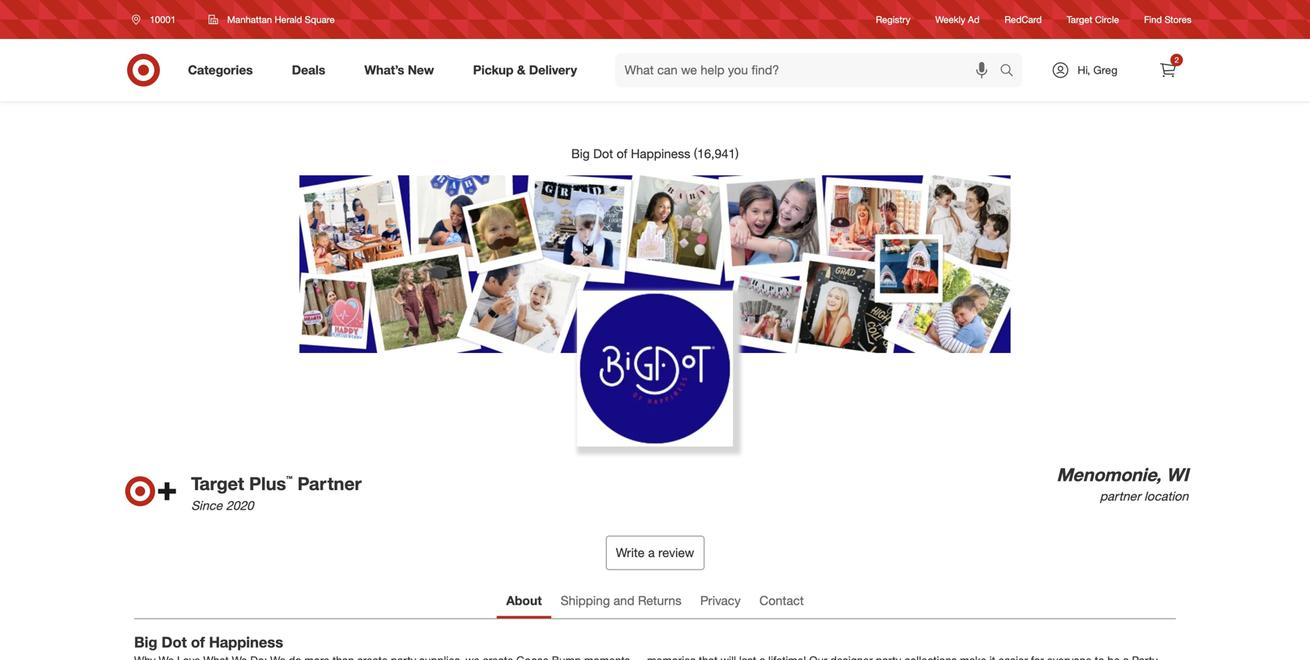 Task type: describe. For each thing, give the bounding box(es) containing it.
wi
[[1166, 464, 1188, 486]]

deals
[[292, 62, 325, 78]]

shipping
[[561, 594, 610, 609]]

a
[[648, 546, 655, 561]]

manhattan
[[227, 14, 272, 25]]

circle
[[1095, 14, 1119, 25]]

partner
[[1100, 489, 1141, 504]]

menomonie, wi partner location
[[1057, 464, 1188, 504]]

categories
[[188, 62, 253, 78]]

pickup & delivery link
[[460, 53, 597, 87]]

2
[[1175, 55, 1179, 65]]

weekly ad link
[[935, 13, 980, 26]]

plus
[[249, 473, 286, 495]]

dot for big dot of happiness
[[162, 634, 187, 652]]

returns
[[638, 594, 682, 609]]

square
[[305, 14, 335, 25]]

10001 button
[[122, 5, 192, 34]]

(16,941)
[[694, 146, 739, 161]]

privacy link
[[691, 586, 750, 619]]

greg
[[1093, 63, 1118, 77]]

find stores link
[[1144, 13, 1192, 26]]

manhattan herald square
[[227, 14, 335, 25]]

2 link
[[1151, 53, 1185, 87]]

target for plus
[[191, 473, 244, 495]]

about link
[[497, 586, 551, 619]]

shipping and returns link
[[551, 586, 691, 619]]

redcard link
[[1005, 13, 1042, 26]]

what's new
[[364, 62, 434, 78]]

redcard
[[1005, 14, 1042, 25]]

target circle
[[1067, 14, 1119, 25]]

deals link
[[279, 53, 345, 87]]

2020
[[226, 498, 254, 513]]

shipping and returns
[[561, 594, 682, 609]]

search
[[993, 64, 1030, 79]]

weekly ad
[[935, 14, 980, 25]]

target circle link
[[1067, 13, 1119, 26]]

happiness for big dot of happiness
[[209, 634, 283, 652]]

what's new link
[[351, 53, 454, 87]]

What can we help you find? suggestions appear below search field
[[615, 53, 1004, 87]]

manhattan herald square button
[[198, 5, 345, 34]]

™
[[286, 473, 293, 487]]

weekly
[[935, 14, 965, 25]]

categories link
[[175, 53, 272, 87]]



Task type: vqa. For each thing, say whether or not it's contained in the screenshot.
Delivery
yes



Task type: locate. For each thing, give the bounding box(es) containing it.
partner
[[298, 473, 362, 495]]

0 horizontal spatial big
[[134, 634, 157, 652]]

big
[[571, 146, 590, 161], [134, 634, 157, 652]]

find
[[1144, 14, 1162, 25]]

1 horizontal spatial of
[[617, 146, 627, 161]]

1 horizontal spatial big
[[571, 146, 590, 161]]

target
[[1067, 14, 1092, 25], [191, 473, 244, 495]]

1 horizontal spatial dot
[[593, 146, 613, 161]]

0 horizontal spatial happiness
[[209, 634, 283, 652]]

0 horizontal spatial dot
[[162, 634, 187, 652]]

target for circle
[[1067, 14, 1092, 25]]

1 horizontal spatial happiness
[[631, 146, 690, 161]]

find stores
[[1144, 14, 1192, 25]]

registry link
[[876, 13, 910, 26]]

delivery
[[529, 62, 577, 78]]

big dot of happiness (16,941)
[[571, 146, 739, 161]]

0 vertical spatial big
[[571, 146, 590, 161]]

write
[[616, 546, 645, 561]]

hi, greg
[[1078, 63, 1118, 77]]

0 vertical spatial target
[[1067, 14, 1092, 25]]

1 vertical spatial happiness
[[209, 634, 283, 652]]

target up since
[[191, 473, 244, 495]]

happiness for big dot of happiness (16,941)
[[631, 146, 690, 161]]

what's
[[364, 62, 404, 78]]

dot
[[593, 146, 613, 161], [162, 634, 187, 652]]

search button
[[993, 53, 1030, 90]]

menomonie,
[[1057, 464, 1161, 486]]

0 vertical spatial of
[[617, 146, 627, 161]]

pickup & delivery
[[473, 62, 577, 78]]

target plus ™ partner since 2020
[[191, 473, 362, 513]]

location
[[1144, 489, 1188, 504]]

big dot of happiness
[[134, 634, 283, 652]]

10001
[[150, 14, 176, 25]]

ad
[[968, 14, 980, 25]]

since
[[191, 498, 222, 513]]

about
[[506, 594, 542, 609]]

stores
[[1165, 14, 1192, 25]]

of for big dot of happiness
[[191, 634, 205, 652]]

target inside 'target plus ™ partner since 2020'
[[191, 473, 244, 495]]

target left circle
[[1067, 14, 1092, 25]]

0 horizontal spatial target
[[191, 473, 244, 495]]

1 horizontal spatial target
[[1067, 14, 1092, 25]]

new
[[408, 62, 434, 78]]

big for big dot of happiness (16,941)
[[571, 146, 590, 161]]

0 vertical spatial dot
[[593, 146, 613, 161]]

1 vertical spatial dot
[[162, 634, 187, 652]]

0 vertical spatial happiness
[[631, 146, 690, 161]]

1 vertical spatial target
[[191, 473, 244, 495]]

1 vertical spatial big
[[134, 634, 157, 652]]

registry
[[876, 14, 910, 25]]

happiness
[[631, 146, 690, 161], [209, 634, 283, 652]]

of for big dot of happiness (16,941)
[[617, 146, 627, 161]]

contact link
[[750, 586, 813, 619]]

1 vertical spatial of
[[191, 634, 205, 652]]

review
[[658, 546, 694, 561]]

&
[[517, 62, 526, 78]]

dot for big dot of happiness (16,941)
[[593, 146, 613, 161]]

big for big dot of happiness
[[134, 634, 157, 652]]

write a review button
[[606, 536, 704, 571]]

and
[[614, 594, 635, 609]]

write a review
[[616, 546, 694, 561]]

of
[[617, 146, 627, 161], [191, 634, 205, 652]]

privacy
[[700, 594, 741, 609]]

contact
[[760, 594, 804, 609]]

herald
[[275, 14, 302, 25]]

0 horizontal spatial of
[[191, 634, 205, 652]]

pickup
[[473, 62, 514, 78]]

hi,
[[1078, 63, 1090, 77]]



